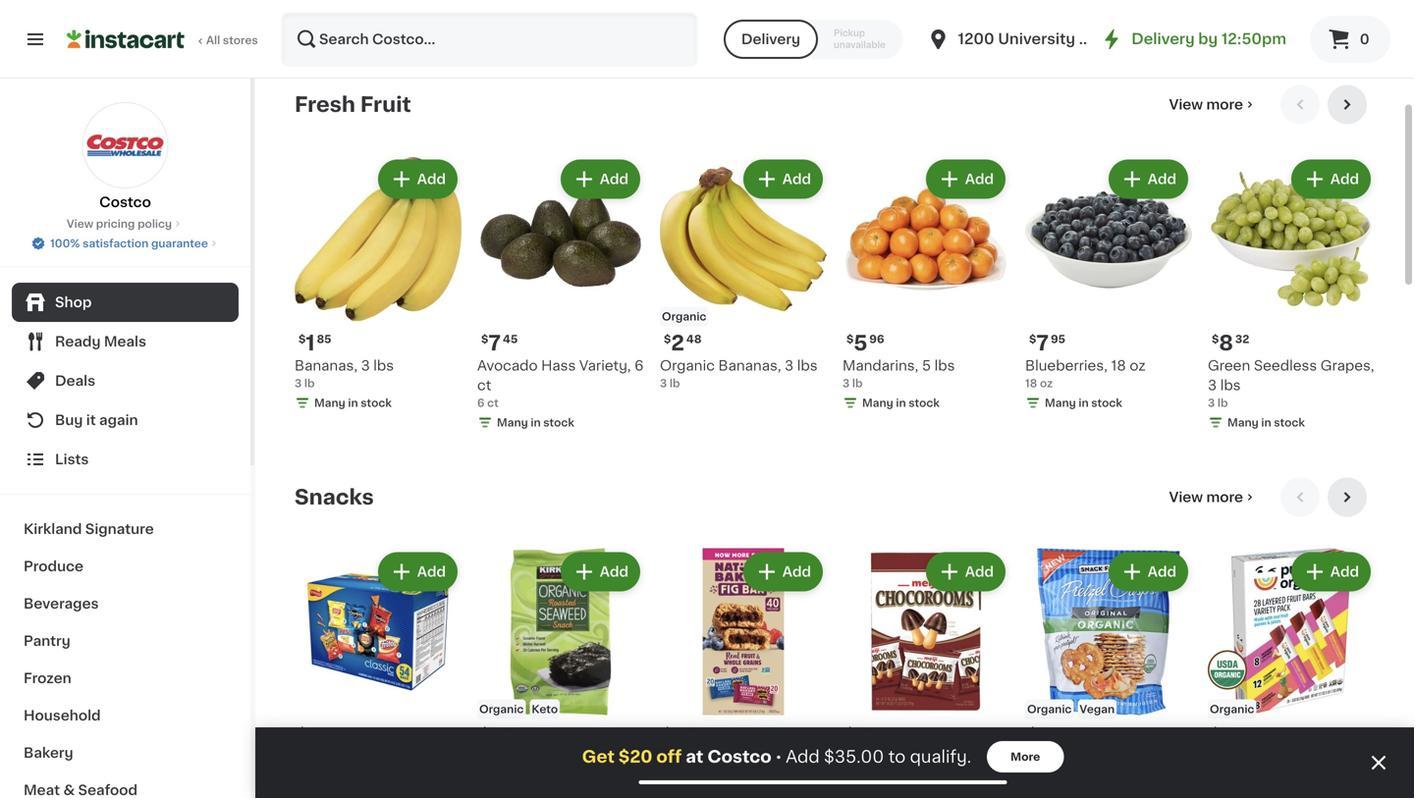 Task type: vqa. For each thing, say whether or not it's contained in the screenshot.


Task type: describe. For each thing, give the bounding box(es) containing it.
$ 7 45
[[481, 333, 518, 354]]

to
[[889, 749, 906, 766]]

7 for avocado hass variety, 6 ct
[[489, 333, 501, 354]]

fresh fruit
[[295, 94, 411, 115]]

buy 1, get $3.80 off
[[1032, 754, 1139, 765]]

40 inside $ 17 40
[[1243, 727, 1258, 738]]

service type group
[[724, 20, 903, 59]]

add for organic bananas, 3 lbs
[[783, 172, 811, 186]]

1 many in stock button from the left
[[295, 0, 462, 26]]

stock down bananas, 3 lbs 3 lb
[[361, 398, 392, 409]]

7 for blueberries, 18 oz
[[1037, 333, 1049, 354]]

$ for $ 17 40
[[1212, 727, 1219, 738]]

$ 8 32
[[1212, 333, 1250, 354]]

view more for 8
[[1170, 98, 1244, 112]]

•
[[776, 749, 782, 765]]

lb inside bananas, 3 lbs 3 lb
[[304, 378, 315, 389]]

lbs inside mandarins, 5 lbs 3 lb
[[935, 359, 955, 373]]

1
[[306, 333, 315, 354]]

oz.
[[761, 772, 781, 785]]

12:50pm
[[1222, 32, 1287, 46]]

3 inside mandarins, 5 lbs 3 lb
[[843, 378, 850, 389]]

8
[[1219, 333, 1234, 354]]

add button for organic bananas, 3 lbs
[[745, 162, 821, 197]]

0 horizontal spatial 6
[[477, 398, 485, 409]]

fruit
[[360, 94, 411, 115]]

treatment tracker modal dialog
[[255, 728, 1415, 799]]

get
[[582, 749, 615, 766]]

add for meiji chocorooms, 24 x 0.75 oz
[[965, 565, 994, 579]]

organic up the 48
[[662, 311, 707, 322]]

$20
[[619, 749, 653, 766]]

lbs inside green seedless grapes, 3 lbs 3 lb
[[1221, 379, 1241, 392]]

meat & seafood
[[24, 784, 138, 798]]

qualify.
[[910, 749, 972, 766]]

kirkland for kirkland signature organic roasted seaweed with sesa
[[477, 752, 533, 766]]

1200
[[958, 32, 995, 46]]

meat
[[24, 784, 60, 798]]

delivery for delivery
[[742, 32, 801, 46]]

ready
[[55, 335, 101, 349]]

lb inside organic bananas, 3 lbs 3 lb
[[670, 378, 680, 389]]

product group containing 1
[[295, 156, 462, 415]]

$ for $ 2 48
[[664, 334, 671, 345]]

96
[[870, 334, 885, 345]]

all
[[206, 35, 220, 46]]

0 horizontal spatial costco
[[99, 195, 151, 209]]

stock up "delivery" button
[[726, 8, 757, 19]]

crisps,
[[1077, 791, 1125, 799]]

keto
[[532, 704, 558, 715]]

17
[[1219, 726, 1241, 747]]

frozen
[[24, 672, 71, 686]]

$ for $ 12 43
[[481, 727, 489, 738]]

$ for $ 1 85
[[299, 334, 306, 345]]

kirkland signature organic roasted seaweed with sesa
[[477, 752, 633, 799]]

add button for blueberries, 18 oz
[[1111, 162, 1187, 197]]

nature's bakery fig bar variety, 40 x 2 oz.
[[660, 752, 820, 785]]

organic vegan
[[1028, 704, 1115, 715]]

product group containing 17
[[1208, 549, 1375, 799]]

all stores link
[[67, 12, 259, 67]]

meiji
[[843, 752, 875, 766]]

again
[[99, 414, 138, 427]]

lists link
[[12, 440, 239, 479]]

add button for avocado hass variety, 6 ct
[[563, 162, 639, 197]]

$ for $ 7 45
[[481, 334, 489, 345]]

factory
[[1071, 772, 1124, 785]]

add for nature's bakery fig bar variety, 40 x 2 oz.
[[783, 565, 811, 579]]

2 many in stock button from the left
[[660, 0, 827, 26]]

45
[[503, 334, 518, 345]]

roasted
[[536, 772, 594, 785]]

oz down blueberries,
[[1040, 378, 1053, 389]]

&
[[63, 784, 75, 798]]

3 many in stock button from the left
[[1026, 0, 1193, 44]]

stock down avocado hass variety, 6 ct 6 ct
[[544, 418, 575, 428]]

costco inside treatment tracker modal dialog
[[708, 749, 772, 766]]

$ for $ 13 67
[[847, 727, 854, 738]]

green
[[1208, 359, 1251, 373]]

100% satisfaction guarantee button
[[31, 232, 220, 251]]

deals
[[55, 374, 95, 388]]

product group containing 21
[[660, 549, 827, 799]]

43
[[513, 727, 528, 738]]

item badge image
[[1208, 651, 1248, 690]]

shop
[[55, 296, 92, 309]]

$ 10 01
[[1030, 726, 1075, 747]]

organic up 12
[[479, 704, 524, 715]]

ave
[[1079, 32, 1108, 46]]

stock right university
[[1092, 27, 1123, 37]]

0 vertical spatial 2
[[671, 333, 685, 354]]

organic inside 'snack factory organic pretzel crisps, 28 oz'
[[1127, 772, 1182, 785]]

Search field
[[283, 14, 696, 65]]

add for snack factory organic pretzel crisps, 28 oz
[[1148, 565, 1177, 579]]

view pricing policy link
[[67, 216, 184, 232]]

24 inside meiji chocorooms, 24 x 0.75 oz
[[975, 752, 993, 766]]

13
[[854, 726, 877, 747]]

pretzel
[[1026, 791, 1073, 799]]

fig
[[773, 752, 794, 766]]

organic bananas, 3 lbs 3 lb
[[660, 359, 818, 389]]

add for blueberries, 18 oz
[[1148, 172, 1177, 186]]

with
[[545, 791, 574, 799]]

48
[[687, 334, 702, 345]]

signature for kirkland signature organic roasted seaweed with sesa
[[537, 752, 603, 766]]

bar
[[797, 752, 820, 766]]

fresh
[[295, 94, 356, 115]]

0 vertical spatial ct
[[477, 379, 492, 392]]

organic inside organic bananas, 3 lbs 3 lb
[[660, 359, 715, 373]]

add for green seedless grapes, 3 lbs
[[1331, 172, 1360, 186]]

snack factory organic pretzel crisps, 28 oz
[[1026, 772, 1182, 799]]

5 for $
[[854, 333, 868, 354]]

$ for $ 21 14
[[664, 727, 671, 738]]

off inside item carousel 'region'
[[1123, 754, 1139, 765]]

instacart logo image
[[67, 28, 185, 51]]

organic up 10
[[1028, 704, 1072, 715]]

add button for snack factory organic pretzel crisps, 28 oz
[[1111, 555, 1187, 590]]

85
[[317, 334, 331, 345]]

buy it again
[[55, 414, 138, 427]]

more for 17
[[1207, 491, 1244, 504]]

costco link
[[82, 102, 168, 212]]

x inside "nature's bakery fig bar variety, 40 x 2 oz."
[[738, 772, 746, 785]]

product group containing 24
[[295, 549, 462, 799]]

household link
[[12, 697, 239, 735]]

view for snacks
[[1170, 491, 1204, 504]]

blueberries,
[[1026, 359, 1108, 373]]

add button for meiji chocorooms, 24 x 0.75 oz
[[928, 555, 1004, 590]]

$ for $ 8 32
[[1212, 334, 1219, 345]]

$ 21 14
[[664, 726, 709, 747]]

beverages
[[24, 597, 99, 611]]

more for 8
[[1207, 98, 1244, 112]]

by
[[1199, 32, 1218, 46]]

blueberries, 18 oz 18 oz
[[1026, 359, 1146, 389]]

0 horizontal spatial sponsored badge image
[[843, 26, 902, 37]]

it
[[86, 414, 96, 427]]

at
[[686, 749, 704, 766]]

product group containing 12
[[477, 549, 644, 799]]

more button
[[987, 742, 1064, 773]]

lb inside green seedless grapes, 3 lbs 3 lb
[[1218, 398, 1228, 409]]

nature's
[[660, 752, 718, 766]]



Task type: locate. For each thing, give the bounding box(es) containing it.
$ left 43
[[481, 727, 489, 738]]

hass
[[541, 359, 576, 373]]

add button for kirkland signature organic roasted seaweed with sesa
[[563, 555, 639, 590]]

lb down mandarins,
[[853, 378, 863, 389]]

1200 university ave button
[[927, 12, 1108, 67]]

0 vertical spatial kirkland
[[24, 523, 82, 536]]

1 view more button from the top
[[1162, 85, 1265, 124]]

signature up the roasted
[[537, 752, 603, 766]]

1 horizontal spatial bananas,
[[719, 359, 781, 373]]

0 horizontal spatial x
[[738, 772, 746, 785]]

lbs inside organic bananas, 3 lbs 3 lb
[[797, 359, 818, 373]]

bananas, inside organic bananas, 3 lbs 3 lb
[[719, 359, 781, 373]]

add button for nature's bakery fig bar variety, 40 x 2 oz.
[[745, 555, 821, 590]]

0 vertical spatial signature
[[85, 523, 154, 536]]

14
[[696, 727, 709, 738]]

0 vertical spatial 40
[[1243, 727, 1258, 738]]

$ inside the $ 24 74
[[299, 727, 306, 738]]

1 vertical spatial signature
[[537, 752, 603, 766]]

organic up 17
[[1210, 704, 1255, 715]]

$ inside the $ 5 96
[[847, 334, 854, 345]]

1 vertical spatial x
[[738, 772, 746, 785]]

avocado
[[477, 359, 538, 373]]

1200 university ave
[[958, 32, 1108, 46]]

ready meals
[[55, 335, 146, 349]]

vegan
[[1080, 704, 1115, 715]]

$ inside $ 7 45
[[481, 334, 489, 345]]

ready meals button
[[12, 322, 239, 362]]

0 vertical spatial 6
[[635, 359, 644, 373]]

oz right blueberries,
[[1130, 359, 1146, 373]]

product group containing 13
[[843, 549, 1010, 799]]

lb inside mandarins, 5 lbs 3 lb
[[853, 378, 863, 389]]

meiji chocorooms, 24 x 0.75 oz
[[843, 752, 1004, 785]]

add
[[417, 172, 446, 186], [600, 172, 629, 186], [783, 172, 811, 186], [965, 172, 994, 186], [1148, 172, 1177, 186], [1331, 172, 1360, 186], [417, 565, 446, 579], [600, 565, 629, 579], [783, 565, 811, 579], [965, 565, 994, 579], [1148, 565, 1177, 579], [1331, 565, 1360, 579], [786, 749, 820, 766]]

organic
[[662, 311, 707, 322], [660, 359, 715, 373], [479, 704, 524, 715], [1028, 704, 1072, 715], [1210, 704, 1255, 715], [477, 772, 532, 785], [1127, 772, 1182, 785]]

24 left more
[[975, 752, 993, 766]]

stock down green seedless grapes, 3 lbs 3 lb
[[1274, 418, 1305, 428]]

$3.80
[[1088, 754, 1120, 765]]

3
[[361, 359, 370, 373], [785, 359, 794, 373], [295, 378, 302, 389], [660, 378, 667, 389], [843, 378, 850, 389], [1208, 379, 1217, 392], [1208, 398, 1215, 409]]

5 left 96
[[854, 333, 868, 354]]

view more button for 17
[[1162, 478, 1265, 517]]

$ 1 85
[[299, 333, 331, 354]]

0 vertical spatial 5
[[854, 333, 868, 354]]

2 left the 48
[[671, 333, 685, 354]]

$ up the nature's
[[664, 727, 671, 738]]

variety, right hass
[[580, 359, 631, 373]]

variety, down the nature's
[[660, 772, 712, 785]]

5 inside mandarins, 5 lbs 3 lb
[[922, 359, 931, 373]]

$ inside '$ 13 67'
[[847, 727, 854, 738]]

6 right hass
[[635, 359, 644, 373]]

product group containing 2
[[660, 156, 827, 391]]

0 horizontal spatial 7
[[489, 333, 501, 354]]

x left more
[[996, 752, 1004, 766]]

$ inside $ 10 01
[[1030, 727, 1037, 738]]

0 vertical spatial 18
[[1112, 359, 1127, 373]]

avocado hass variety, 6 ct 6 ct
[[477, 359, 644, 409]]

view more for 17
[[1170, 491, 1244, 504]]

1 horizontal spatial bakery
[[721, 752, 769, 766]]

1 horizontal spatial 5
[[922, 359, 931, 373]]

1 vertical spatial 40
[[715, 772, 734, 785]]

2 item carousel region from the top
[[295, 478, 1375, 799]]

$ inside $ 8 32
[[1212, 334, 1219, 345]]

1 vertical spatial 6
[[477, 398, 485, 409]]

delivery button
[[724, 20, 818, 59]]

oz right 28
[[1149, 791, 1165, 799]]

produce link
[[12, 548, 239, 586]]

product group containing many in stock
[[1026, 0, 1193, 61]]

1 horizontal spatial 6
[[635, 359, 644, 373]]

2 inside "nature's bakery fig bar variety, 40 x 2 oz."
[[749, 772, 757, 785]]

lb down $ 2 48 in the top left of the page
[[670, 378, 680, 389]]

buy it again link
[[12, 401, 239, 440]]

$ for $ 7 95
[[1030, 334, 1037, 345]]

10
[[1037, 726, 1061, 747]]

add button for 24
[[380, 555, 456, 590]]

oz down to
[[876, 772, 892, 785]]

0 horizontal spatial many in stock button
[[295, 0, 462, 26]]

many in stock
[[314, 8, 392, 19], [680, 8, 757, 19], [1045, 27, 1123, 37], [314, 398, 392, 409], [863, 398, 940, 409], [1045, 398, 1123, 409], [497, 418, 575, 428], [1228, 418, 1305, 428]]

product group containing 10
[[1026, 549, 1193, 799]]

0 vertical spatial x
[[996, 752, 1004, 766]]

0 horizontal spatial 18
[[1026, 378, 1038, 389]]

67
[[879, 727, 893, 738]]

1 vertical spatial 24
[[975, 752, 993, 766]]

$ left 85
[[299, 334, 306, 345]]

1 vertical spatial variety,
[[660, 772, 712, 785]]

0 horizontal spatial kirkland
[[24, 523, 82, 536]]

7 left 45 in the top left of the page
[[489, 333, 501, 354]]

delivery for delivery by 12:50pm
[[1132, 32, 1195, 46]]

0.75
[[843, 772, 872, 785]]

5 right mandarins,
[[922, 359, 931, 373]]

0 vertical spatial buy
[[55, 414, 83, 427]]

organic down $ 2 48 in the top left of the page
[[660, 359, 715, 373]]

100% satisfaction guarantee
[[50, 238, 208, 249]]

add for bananas, 3 lbs
[[417, 172, 446, 186]]

lbs inside bananas, 3 lbs 3 lb
[[374, 359, 394, 373]]

$ left 96
[[847, 334, 854, 345]]

0 horizontal spatial 2
[[671, 333, 685, 354]]

buy for buy 1, get $3.80 off
[[1032, 754, 1053, 765]]

bananas, inside bananas, 3 lbs 3 lb
[[295, 359, 358, 373]]

6 down avocado
[[477, 398, 485, 409]]

buy left 1,
[[1032, 754, 1053, 765]]

$ inside $ 7 95
[[1030, 334, 1037, 345]]

oz
[[1130, 359, 1146, 373], [1040, 378, 1053, 389], [876, 772, 892, 785], [1149, 791, 1165, 799]]

0 horizontal spatial bananas,
[[295, 359, 358, 373]]

$35.00
[[824, 749, 884, 766]]

frozen link
[[12, 660, 239, 697]]

organic up 28
[[1127, 772, 1182, 785]]

add button for bananas, 3 lbs
[[380, 162, 456, 197]]

2 view more from the top
[[1170, 491, 1244, 504]]

1 bananas, from the left
[[295, 359, 358, 373]]

1 view more from the top
[[1170, 98, 1244, 112]]

12
[[489, 726, 511, 747]]

$ 12 43
[[481, 726, 528, 747]]

ct
[[477, 379, 492, 392], [487, 398, 499, 409]]

oz inside meiji chocorooms, 24 x 0.75 oz
[[876, 772, 892, 785]]

household
[[24, 709, 101, 723]]

delivery by 12:50pm link
[[1100, 28, 1287, 51]]

1 horizontal spatial costco
[[708, 749, 772, 766]]

0 horizontal spatial bakery
[[24, 747, 73, 760]]

32
[[1236, 334, 1250, 345]]

lb down 1
[[304, 378, 315, 389]]

kirkland
[[24, 523, 82, 536], [477, 752, 533, 766]]

$ for $ 5 96
[[847, 334, 854, 345]]

variety, inside avocado hass variety, 6 ct 6 ct
[[580, 359, 631, 373]]

1 horizontal spatial 40
[[1243, 727, 1258, 738]]

$ up $35.00
[[847, 727, 854, 738]]

18 right blueberries,
[[1112, 359, 1127, 373]]

pantry link
[[12, 623, 239, 660]]

stock down mandarins, 5 lbs 3 lb
[[909, 398, 940, 409]]

5 for mandarins,
[[922, 359, 931, 373]]

$ left 32
[[1212, 334, 1219, 345]]

lb
[[304, 378, 315, 389], [670, 378, 680, 389], [853, 378, 863, 389], [1218, 398, 1228, 409]]

$ 2 48
[[664, 333, 702, 354]]

bakery inside "nature's bakery fig bar variety, 40 x 2 oz."
[[721, 752, 769, 766]]

2 horizontal spatial many in stock button
[[1026, 0, 1193, 44]]

bananas,
[[295, 359, 358, 373], [719, 359, 781, 373]]

1 vertical spatial more
[[1207, 491, 1244, 504]]

kirkland inside kirkland signature organic roasted seaweed with sesa
[[477, 752, 533, 766]]

item carousel region containing snacks
[[295, 478, 1375, 799]]

1 vertical spatial 18
[[1026, 378, 1038, 389]]

$ left 95
[[1030, 334, 1037, 345]]

seedless
[[1254, 359, 1318, 373]]

0 vertical spatial 24
[[306, 726, 334, 747]]

18 down blueberries,
[[1026, 378, 1038, 389]]

organic up 'seaweed'
[[477, 772, 532, 785]]

kirkland down $ 12 43
[[477, 752, 533, 766]]

guarantee
[[151, 238, 208, 249]]

buy inside item carousel 'region'
[[1032, 754, 1053, 765]]

0 vertical spatial view more button
[[1162, 85, 1265, 124]]

view more button
[[1162, 85, 1265, 124], [1162, 478, 1265, 517]]

kirkland for kirkland signature
[[24, 523, 82, 536]]

add button for green seedless grapes, 3 lbs
[[1294, 162, 1369, 197]]

1 horizontal spatial delivery
[[1132, 32, 1195, 46]]

oz inside 'snack factory organic pretzel crisps, 28 oz'
[[1149, 791, 1165, 799]]

get
[[1066, 754, 1085, 765]]

add for kirkland signature organic roasted seaweed with sesa
[[600, 565, 629, 579]]

0 horizontal spatial signature
[[85, 523, 154, 536]]

1 horizontal spatial 7
[[1037, 333, 1049, 354]]

$ 17 40
[[1212, 726, 1258, 747]]

0 horizontal spatial 5
[[854, 333, 868, 354]]

$ inside $ 2 48
[[664, 334, 671, 345]]

40 right 17
[[1243, 727, 1258, 738]]

variety, inside "nature's bakery fig bar variety, 40 x 2 oz."
[[660, 772, 712, 785]]

off
[[657, 749, 682, 766], [1123, 754, 1139, 765]]

item carousel region
[[295, 85, 1375, 462], [295, 478, 1375, 799]]

$ left the 48
[[664, 334, 671, 345]]

costco
[[99, 195, 151, 209], [708, 749, 772, 766]]

1 7 from the left
[[489, 333, 501, 354]]

get $20 off at costco • add $35.00 to qualify.
[[582, 749, 972, 766]]

product group containing 5
[[843, 156, 1010, 415]]

item carousel region containing fresh fruit
[[295, 85, 1375, 462]]

buy left it in the left of the page
[[55, 414, 83, 427]]

stock down blueberries, 18 oz 18 oz
[[1092, 398, 1123, 409]]

0 vertical spatial costco
[[99, 195, 151, 209]]

many
[[314, 8, 345, 19], [680, 8, 711, 19], [1045, 27, 1076, 37], [314, 398, 345, 409], [863, 398, 894, 409], [1045, 398, 1076, 409], [497, 418, 528, 428], [1228, 418, 1259, 428]]

40 down the nature's
[[715, 772, 734, 785]]

2 bananas, from the left
[[719, 359, 781, 373]]

lb down green
[[1218, 398, 1228, 409]]

21
[[671, 726, 694, 747]]

pantry
[[24, 635, 70, 648]]

lists
[[55, 453, 89, 467]]

variety,
[[580, 359, 631, 373], [660, 772, 712, 785]]

1 vertical spatial view
[[67, 219, 93, 229]]

university
[[998, 32, 1076, 46]]

1 vertical spatial buy
[[1032, 754, 1053, 765]]

meat & seafood link
[[12, 772, 239, 799]]

1 horizontal spatial sponsored badge image
[[1026, 45, 1085, 56]]

100%
[[50, 238, 80, 249]]

1 vertical spatial item carousel region
[[295, 478, 1375, 799]]

1 vertical spatial view more
[[1170, 491, 1244, 504]]

sponsored badge image inside product group
[[1026, 45, 1085, 56]]

0 horizontal spatial delivery
[[742, 32, 801, 46]]

1 horizontal spatial many in stock button
[[660, 0, 827, 26]]

$ 13 67
[[847, 726, 893, 747]]

add for avocado hass variety, 6 ct
[[600, 172, 629, 186]]

add inside treatment tracker modal dialog
[[786, 749, 820, 766]]

0
[[1360, 32, 1370, 46]]

0 vertical spatial view more
[[1170, 98, 1244, 112]]

1 horizontal spatial 24
[[975, 752, 993, 766]]

40 inside "nature's bakery fig bar variety, 40 x 2 oz."
[[715, 772, 734, 785]]

view more button for 8
[[1162, 85, 1265, 124]]

24 left the 74
[[306, 726, 334, 747]]

0 horizontal spatial buy
[[55, 414, 83, 427]]

1 vertical spatial costco
[[708, 749, 772, 766]]

$ for $ 10 01
[[1030, 727, 1037, 738]]

$ inside $ 12 43
[[481, 727, 489, 738]]

organic inside kirkland signature organic roasted seaweed with sesa
[[477, 772, 532, 785]]

signature for kirkland signature
[[85, 523, 154, 536]]

2 7 from the left
[[1037, 333, 1049, 354]]

0 horizontal spatial off
[[657, 749, 682, 766]]

view pricing policy
[[67, 219, 172, 229]]

$ inside '$ 1 85'
[[299, 334, 306, 345]]

product group
[[843, 0, 1010, 42], [1026, 0, 1193, 61], [295, 156, 462, 415], [477, 156, 644, 435], [660, 156, 827, 391], [843, 156, 1010, 415], [1026, 156, 1193, 415], [1208, 156, 1375, 435], [295, 549, 462, 799], [477, 549, 644, 799], [660, 549, 827, 799], [843, 549, 1010, 799], [1026, 549, 1193, 799], [1208, 549, 1375, 799]]

signature up produce link
[[85, 523, 154, 536]]

1 horizontal spatial x
[[996, 752, 1004, 766]]

costco logo image
[[82, 102, 168, 189]]

2 view more button from the top
[[1162, 478, 1265, 517]]

$ left the 74
[[299, 727, 306, 738]]

organic keto
[[479, 704, 558, 715]]

more
[[1207, 98, 1244, 112], [1207, 491, 1244, 504]]

1 item carousel region from the top
[[295, 85, 1375, 462]]

1 horizontal spatial variety,
[[660, 772, 712, 785]]

1 horizontal spatial kirkland
[[477, 752, 533, 766]]

chocorooms,
[[879, 752, 972, 766]]

add button for mandarins, 5 lbs
[[928, 162, 1004, 197]]

2 vertical spatial view
[[1170, 491, 1204, 504]]

1 horizontal spatial 2
[[749, 772, 757, 785]]

0 vertical spatial view
[[1170, 98, 1204, 112]]

$ up more
[[1030, 727, 1037, 738]]

1 horizontal spatial off
[[1123, 754, 1139, 765]]

1 horizontal spatial signature
[[537, 752, 603, 766]]

1 horizontal spatial buy
[[1032, 754, 1053, 765]]

kirkland signature
[[24, 523, 154, 536]]

$ inside $ 17 40
[[1212, 727, 1219, 738]]

$ left 45 in the top left of the page
[[481, 334, 489, 345]]

costco up the 'oz.'
[[708, 749, 772, 766]]

view more
[[1170, 98, 1244, 112], [1170, 491, 1244, 504]]

$ down item badge icon
[[1212, 727, 1219, 738]]

x inside meiji chocorooms, 24 x 0.75 oz
[[996, 752, 1004, 766]]

view for fresh fruit
[[1170, 98, 1204, 112]]

1 vertical spatial 2
[[749, 772, 757, 785]]

off down 21
[[657, 749, 682, 766]]

stock up fruit
[[361, 8, 392, 19]]

bakery up 'meat'
[[24, 747, 73, 760]]

in
[[348, 8, 358, 19], [714, 8, 724, 19], [1079, 27, 1089, 37], [348, 398, 358, 409], [896, 398, 906, 409], [1079, 398, 1089, 409], [531, 418, 541, 428], [1262, 418, 1272, 428]]

0 vertical spatial item carousel region
[[295, 85, 1375, 462]]

0 horizontal spatial 24
[[306, 726, 334, 747]]

add button
[[380, 162, 456, 197], [563, 162, 639, 197], [745, 162, 821, 197], [928, 162, 1004, 197], [1111, 162, 1187, 197], [1294, 162, 1369, 197], [380, 555, 456, 590], [563, 555, 639, 590], [745, 555, 821, 590], [928, 555, 1004, 590], [1111, 555, 1187, 590], [1294, 555, 1369, 590]]

x left the 'oz.'
[[738, 772, 746, 785]]

bakery up the 'oz.'
[[721, 752, 769, 766]]

$ 7 95
[[1030, 333, 1066, 354]]

add for mandarins, 5 lbs
[[965, 172, 994, 186]]

0 horizontal spatial 40
[[715, 772, 734, 785]]

signature inside kirkland signature organic roasted seaweed with sesa
[[537, 752, 603, 766]]

mandarins,
[[843, 359, 919, 373]]

1 horizontal spatial 18
[[1112, 359, 1127, 373]]

1 vertical spatial 5
[[922, 359, 931, 373]]

7 left 95
[[1037, 333, 1049, 354]]

off inside treatment tracker modal dialog
[[657, 749, 682, 766]]

0 vertical spatial variety,
[[580, 359, 631, 373]]

$ for $ 24 74
[[299, 727, 306, 738]]

lbs
[[374, 359, 394, 373], [797, 359, 818, 373], [935, 359, 955, 373], [1221, 379, 1241, 392]]

0 vertical spatial more
[[1207, 98, 1244, 112]]

more
[[1011, 752, 1041, 763]]

1 vertical spatial kirkland
[[477, 752, 533, 766]]

bananas, 3 lbs 3 lb
[[295, 359, 394, 389]]

None search field
[[281, 12, 698, 67]]

costco up view pricing policy link
[[99, 195, 151, 209]]

product group containing 8
[[1208, 156, 1375, 435]]

buy for buy it again
[[55, 414, 83, 427]]

$ 24 74
[[299, 726, 349, 747]]

delivery inside button
[[742, 32, 801, 46]]

2 more from the top
[[1207, 491, 1244, 504]]

0 button
[[1311, 16, 1391, 63]]

delivery
[[1132, 32, 1195, 46], [742, 32, 801, 46]]

2 left the 'oz.'
[[749, 772, 757, 785]]

0 vertical spatial sponsored badge image
[[843, 26, 902, 37]]

1 vertical spatial view more button
[[1162, 478, 1265, 517]]

0 horizontal spatial variety,
[[580, 359, 631, 373]]

bakery
[[24, 747, 73, 760], [721, 752, 769, 766]]

7
[[489, 333, 501, 354], [1037, 333, 1049, 354]]

1 more from the top
[[1207, 98, 1244, 112]]

add for 24
[[417, 565, 446, 579]]

delivery inside delivery by 12:50pm link
[[1132, 32, 1195, 46]]

kirkland up produce
[[24, 523, 82, 536]]

off right $3.80 at the right
[[1123, 754, 1139, 765]]

sponsored badge image
[[843, 26, 902, 37], [1026, 45, 1085, 56]]

1 vertical spatial ct
[[487, 398, 499, 409]]

1 vertical spatial sponsored badge image
[[1026, 45, 1085, 56]]

$ inside $ 21 14
[[664, 727, 671, 738]]



